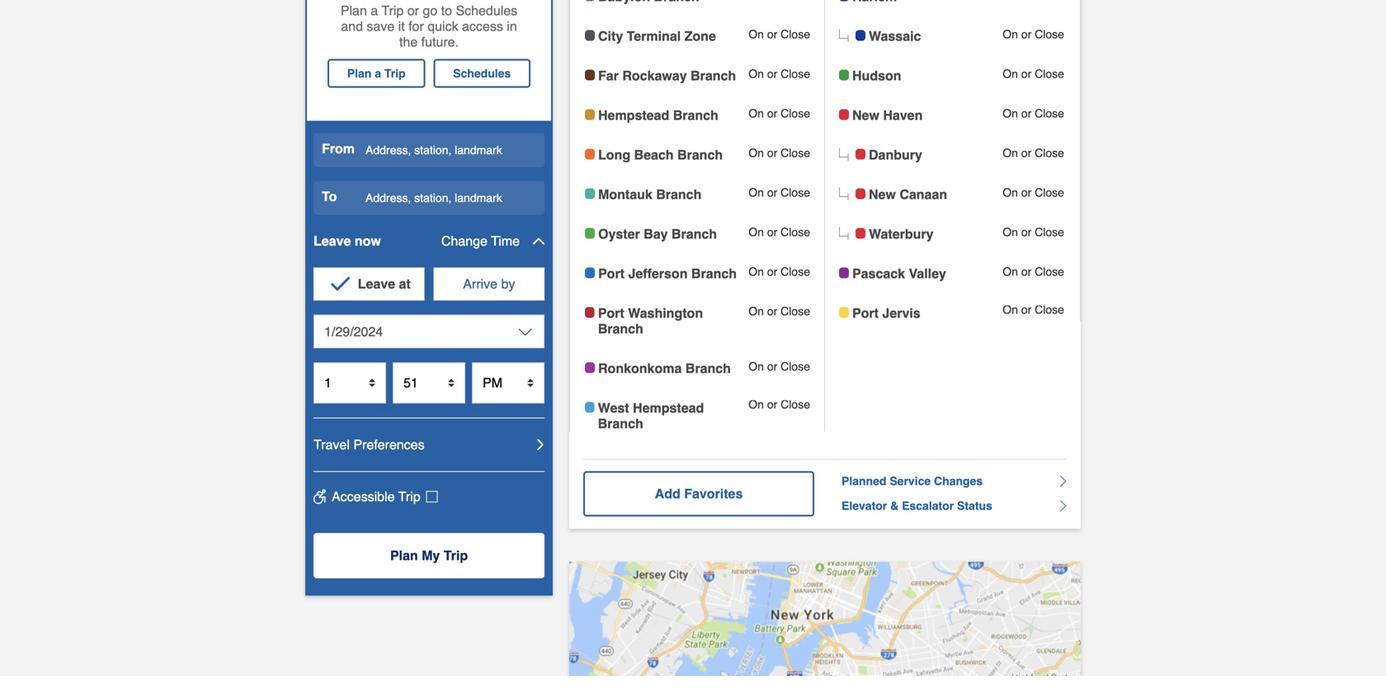 Task type: describe. For each thing, give the bounding box(es) containing it.
rail line montauk branch list item
[[585, 186, 810, 203]]

on or close link for port jefferson branch
[[748, 265, 810, 279]]

travel
[[314, 437, 350, 453]]

escalator
[[902, 500, 954, 513]]

or for hudson
[[1021, 67, 1032, 81]]

arrive
[[463, 277, 498, 292]]

on for montauk branch
[[749, 186, 764, 199]]

rail line oyster bay branch list item
[[585, 226, 810, 242]]

port jefferson branch
[[598, 266, 737, 281]]

terminal
[[627, 29, 681, 44]]

or for long beach branch
[[767, 147, 778, 160]]

on or close for new canaan
[[1003, 186, 1064, 199]]

long beach branch
[[598, 147, 723, 163]]

on or close link for ronkonkoma branch
[[748, 360, 810, 374]]

go
[[423, 3, 438, 18]]

on for pascack valley
[[1003, 265, 1018, 279]]

rail line wassaic list item
[[839, 28, 1064, 44]]

or for port washington branch
[[767, 305, 778, 318]]

ronkonkoma
[[598, 361, 682, 376]]

or for waterbury
[[1021, 226, 1032, 239]]

rail line far rockaway branch list item
[[585, 67, 810, 84]]

far rockaway branch
[[598, 68, 736, 83]]

on for danbury
[[1003, 147, 1018, 160]]

now
[[355, 234, 381, 249]]

leave now
[[314, 234, 381, 249]]

on or close for city terminal zone
[[749, 28, 810, 41]]

branch for jefferson
[[691, 266, 737, 281]]

add
[[655, 487, 681, 502]]

new canaan
[[869, 187, 947, 202]]

rail line long beach branch list item
[[585, 147, 810, 163]]

close for ronkonkoma branch
[[781, 360, 810, 374]]

close for hudson
[[1035, 67, 1064, 81]]

preferences
[[353, 437, 425, 453]]

change time
[[441, 234, 520, 249]]

or for hempstead branch
[[767, 107, 778, 120]]

rail line city terminal zone list item
[[585, 28, 810, 44]]

or for port jervis
[[1021, 303, 1032, 317]]

west
[[598, 401, 629, 416]]

change
[[441, 234, 488, 249]]

travel preferences button
[[314, 435, 545, 473]]

arrive by
[[463, 277, 515, 292]]

or for danbury
[[1021, 147, 1032, 160]]

on for port jefferson branch
[[749, 265, 764, 279]]

on or close link for waterbury
[[1003, 226, 1064, 239]]

on or close link for port washington branch
[[748, 305, 810, 318]]

hempstead branch
[[598, 108, 719, 123]]

on or close link for danbury
[[1003, 147, 1064, 160]]

branch inside rail line ronkonkoma branch "list item"
[[686, 361, 731, 376]]

rail line new haven list item
[[839, 107, 1064, 123]]

tab panel containing city terminal zone
[[569, 0, 1081, 440]]

or for city terminal zone
[[767, 28, 778, 41]]

access
[[462, 19, 503, 34]]

montauk
[[598, 187, 653, 202]]

to
[[441, 3, 452, 18]]

close for far rockaway branch
[[781, 67, 810, 81]]

close for waterbury
[[1035, 226, 1064, 239]]

close for wassaic
[[1035, 28, 1064, 41]]

hempstead inside west hempstead branch
[[633, 401, 704, 416]]

on for waterbury
[[1003, 226, 1018, 239]]

or for ronkonkoma branch
[[767, 360, 778, 374]]

on for long beach branch
[[749, 147, 764, 160]]

rail line hudson list item
[[839, 67, 1064, 84]]

close for port jefferson branch
[[781, 265, 810, 279]]

or for wassaic
[[1021, 28, 1032, 41]]

on or close link for montauk branch
[[748, 186, 810, 199]]

leave at
[[358, 277, 411, 292]]

oyster bay branch
[[598, 227, 717, 242]]

port for port jervis
[[852, 306, 879, 321]]

on for far rockaway branch
[[749, 67, 764, 81]]

plan a trip
[[347, 67, 406, 80]]

add favorites
[[655, 487, 743, 502]]

close for oyster bay branch
[[781, 226, 810, 239]]

waterbury
[[869, 227, 934, 242]]

on for new canaan
[[1003, 186, 1018, 199]]

on or close for port jefferson branch
[[749, 265, 810, 279]]

quick
[[428, 19, 458, 34]]

on for city terminal zone
[[749, 28, 764, 41]]

new haven
[[852, 108, 923, 123]]

close for danbury
[[1035, 147, 1064, 160]]

it
[[398, 19, 405, 34]]

hudson
[[852, 68, 902, 83]]

on or close link for oyster bay branch
[[748, 226, 810, 239]]

at
[[399, 277, 411, 292]]

branch for washington
[[598, 322, 644, 337]]

rail line west hempstead branch list item
[[585, 398, 810, 432]]

west hempstead branch
[[598, 401, 704, 432]]

on or close link for wassaic
[[1003, 28, 1064, 41]]

on or close link for city terminal zone
[[748, 28, 810, 41]]

branch for beach
[[677, 147, 723, 163]]

close for new canaan
[[1035, 186, 1064, 199]]

plan a trip button
[[328, 59, 425, 88]]

on or close link for new canaan
[[1003, 186, 1064, 199]]

rail line ronkonkoma branch list item
[[585, 360, 810, 377]]

service
[[890, 475, 931, 488]]

trip for plan a trip or go to schedules and save it for quick access in the         future.
[[382, 3, 404, 18]]

on or close for danbury
[[1003, 147, 1064, 160]]

or for far rockaway branch
[[767, 67, 778, 81]]

region containing plan a trip or go to schedules and save it for quick access in the         future.
[[307, 0, 551, 579]]

on or close for hudson
[[1003, 67, 1064, 81]]

close for port jervis
[[1035, 303, 1064, 317]]

rail line new canaan list item
[[839, 186, 1064, 203]]

danbury
[[869, 147, 922, 163]]

to
[[322, 189, 337, 204]]

nearby map image
[[569, 562, 1081, 677]]

rail line hempstead branch list item
[[585, 107, 810, 123]]

rail line danbury list item
[[839, 147, 1064, 163]]

beach
[[634, 147, 674, 163]]

Select date (format month/day/year) text field
[[314, 315, 545, 349]]

leave for leave now
[[314, 234, 351, 249]]

list containing city terminal zone
[[585, 0, 810, 432]]

plan my trip link
[[314, 534, 545, 579]]

or for new canaan
[[1021, 186, 1032, 199]]

trip right the accessible
[[398, 489, 421, 505]]

schedules button
[[434, 59, 531, 88]]

my
[[422, 548, 440, 564]]

jervis
[[882, 306, 921, 321]]

on or close for waterbury
[[1003, 226, 1064, 239]]

rail line port jefferson branch list item
[[585, 265, 810, 282]]

on or close for port washington branch
[[749, 305, 810, 318]]



Task type: vqa. For each thing, say whether or not it's contained in the screenshot.
STATUS
yes



Task type: locate. For each thing, give the bounding box(es) containing it.
close inside rail line hempstead branch list item
[[781, 107, 810, 120]]

or inside rail line waterbury list item
[[1021, 226, 1032, 239]]

close for long beach branch
[[781, 147, 810, 160]]

branch up rail line oyster bay branch list item
[[656, 187, 702, 202]]

on inside "list item"
[[749, 360, 764, 374]]

plan inside button
[[347, 67, 372, 80]]

None number field
[[314, 363, 386, 404], [393, 363, 465, 404], [314, 363, 386, 404], [393, 363, 465, 404]]

by
[[501, 277, 515, 292]]

chevron down image
[[519, 326, 532, 339]]

on right zone
[[749, 28, 764, 41]]

plan up and
[[341, 3, 367, 18]]

on or close for pascack valley
[[1003, 265, 1064, 279]]

or for west hempstead branch
[[767, 398, 778, 411]]

on or close inside rail line west hempstead branch list item
[[749, 398, 810, 411]]

on or close link inside the rail line hudson list item
[[1003, 67, 1064, 81]]

close for port washington branch
[[781, 305, 810, 318]]

on or close for wassaic
[[1003, 28, 1064, 41]]

city terminal zone
[[598, 29, 716, 44]]

planned service changes
[[842, 475, 983, 488]]

close for montauk branch
[[781, 186, 810, 199]]

or for oyster bay branch
[[767, 226, 778, 239]]

on or close link inside rail line danbury list item
[[1003, 147, 1064, 160]]

1 vertical spatial hempstead
[[633, 401, 704, 416]]

on or close inside rail line waterbury list item
[[1003, 226, 1064, 239]]

close inside rail line new canaan list item
[[1035, 186, 1064, 199]]

or
[[407, 3, 419, 18], [767, 28, 778, 41], [1021, 28, 1032, 41], [767, 67, 778, 81], [1021, 67, 1032, 81], [767, 107, 778, 120], [1021, 107, 1032, 120], [767, 147, 778, 160], [1021, 147, 1032, 160], [767, 186, 778, 199], [1021, 186, 1032, 199], [767, 226, 778, 239], [1021, 226, 1032, 239], [767, 265, 778, 279], [1021, 265, 1032, 279], [1021, 303, 1032, 317], [767, 305, 778, 318], [767, 360, 778, 374], [767, 398, 778, 411]]

on down the rail line city terminal zone 'list item'
[[749, 67, 764, 81]]

on inside rail line pascack valley list item
[[1003, 265, 1018, 279]]

on or close for far rockaway branch
[[749, 67, 810, 81]]

status
[[957, 500, 993, 513]]

or inside the rail line city terminal zone 'list item'
[[767, 28, 778, 41]]

wassaic
[[869, 29, 921, 44]]

2 list from the left
[[839, 0, 1064, 322]]

or inside "list item"
[[767, 305, 778, 318]]

2 vertical spatial plan
[[390, 548, 418, 564]]

hempstead down ronkonkoma branch
[[633, 401, 704, 416]]

on or close link inside the rail line city terminal zone 'list item'
[[748, 28, 810, 41]]

on or close for long beach branch
[[749, 147, 810, 160]]

on or close link inside rail line montauk branch list item
[[748, 186, 810, 199]]

0 vertical spatial hempstead
[[598, 108, 669, 123]]

1 vertical spatial new
[[869, 187, 896, 202]]

port for port washington branch
[[598, 306, 624, 321]]

on or close link inside rail line port jervis list item
[[1003, 303, 1064, 317]]

or inside the rail line far rockaway branch "list item"
[[767, 67, 778, 81]]

plan a trip or go to schedules and save it for quick access in the         future.
[[341, 3, 518, 50]]

on or close for oyster bay branch
[[749, 226, 810, 239]]

schedules link
[[434, 59, 531, 88]]

or for pascack valley
[[1021, 265, 1032, 279]]

on or close inside rail line montauk branch list item
[[749, 186, 810, 199]]

0 horizontal spatial list
[[585, 0, 810, 432]]

on down the rail line far rockaway branch "list item"
[[749, 107, 764, 120]]

branch inside the "rail line long beach branch" list item
[[677, 147, 723, 163]]

close inside rail line port jervis list item
[[1035, 303, 1064, 317]]

on or close inside rail line port jervis list item
[[1003, 303, 1064, 317]]

on inside rail line port jervis list item
[[1003, 303, 1018, 317]]

on inside rail line danbury list item
[[1003, 147, 1018, 160]]

on down rail line montauk branch list item
[[749, 226, 764, 239]]

jefferson
[[628, 266, 688, 281]]

on down rail line new haven list item
[[1003, 147, 1018, 160]]

on down rail line hempstead branch list item
[[749, 147, 764, 160]]

port left jervis on the top of page
[[852, 306, 879, 321]]

1 vertical spatial a
[[375, 67, 381, 80]]

on inside rail line hempstead branch list item
[[749, 107, 764, 120]]

hempstead up long
[[598, 108, 669, 123]]

on or close link for hempstead branch
[[748, 107, 810, 120]]

canaan
[[900, 187, 947, 202]]

save
[[367, 19, 395, 34]]

trip down the
[[384, 67, 406, 80]]

on or close link inside rail line new canaan list item
[[1003, 186, 1064, 199]]

schedules up access
[[456, 3, 518, 18]]

travel preferences
[[314, 437, 425, 453]]

leave left the at
[[358, 277, 395, 292]]

trip inside 'link'
[[444, 548, 468, 564]]

branch up the "rail line long beach branch" list item
[[673, 108, 719, 123]]

To search field
[[314, 181, 545, 215]]

new for new haven
[[852, 108, 880, 123]]

0 horizontal spatial leave
[[314, 234, 351, 249]]

branch down west
[[598, 416, 643, 432]]

on for west hempstead branch
[[749, 398, 764, 411]]

schedules down access
[[453, 67, 511, 80]]

elevator
[[842, 500, 887, 513]]

trip right my
[[444, 548, 468, 564]]

list
[[585, 0, 810, 432], [839, 0, 1064, 322]]

on or close link for long beach branch
[[748, 147, 810, 160]]

branch inside rail line hempstead branch list item
[[673, 108, 719, 123]]

branch right "bay"
[[672, 227, 717, 242]]

for
[[409, 19, 424, 34]]

trip inside button
[[384, 67, 406, 80]]

on inside 'list item'
[[749, 28, 764, 41]]

new left haven
[[852, 108, 880, 123]]

branch down zone
[[691, 68, 736, 83]]

on or close link inside rail line oyster bay branch list item
[[748, 226, 810, 239]]

on or close link for hudson
[[1003, 67, 1064, 81]]

on
[[749, 28, 764, 41], [1003, 28, 1018, 41], [749, 67, 764, 81], [1003, 67, 1018, 81], [749, 107, 764, 120], [1003, 107, 1018, 120], [749, 147, 764, 160], [1003, 147, 1018, 160], [749, 186, 764, 199], [1003, 186, 1018, 199], [749, 226, 764, 239], [1003, 226, 1018, 239], [749, 265, 764, 279], [1003, 265, 1018, 279], [1003, 303, 1018, 317], [749, 305, 764, 318], [749, 360, 764, 374], [749, 398, 764, 411]]

1 horizontal spatial leave
[[358, 277, 395, 292]]

close inside rail line oyster bay branch list item
[[781, 226, 810, 239]]

time
[[491, 234, 520, 249]]

new
[[852, 108, 880, 123], [869, 187, 896, 202]]

in
[[507, 19, 517, 34]]

rail line port jervis list item
[[839, 303, 1064, 322]]

on or close link inside the rail line far rockaway branch "list item"
[[748, 67, 810, 81]]

plan for plan a trip or go to schedules and save it for quick access in the         future.
[[341, 3, 367, 18]]

add favorites button
[[583, 472, 814, 517]]

planned service changes link
[[842, 472, 1067, 496]]

port washington branch
[[598, 306, 703, 337]]

port for port jefferson branch
[[598, 266, 625, 281]]

on or close link inside the rail line port washington branch "list item"
[[748, 305, 810, 318]]

far
[[598, 68, 619, 83]]

1 vertical spatial leave
[[358, 277, 395, 292]]

on or close for ronkonkoma branch
[[749, 360, 810, 374]]

on inside the rail line far rockaway branch "list item"
[[749, 67, 764, 81]]

region containing leave at
[[310, 268, 548, 419]]

on or close inside rail line pascack valley list item
[[1003, 265, 1064, 279]]

zone
[[685, 29, 716, 44]]

rail line pascack valley list item
[[839, 265, 1064, 282]]

on inside rail line new haven list item
[[1003, 107, 1018, 120]]

on or close inside rail line oyster bay branch list item
[[749, 226, 810, 239]]

1 horizontal spatial list
[[839, 0, 1064, 322]]

on or close inside the rail line hudson list item
[[1003, 67, 1064, 81]]

pascack
[[852, 266, 905, 281]]

0 vertical spatial plan
[[341, 3, 367, 18]]

on or close link for pascack valley
[[1003, 265, 1064, 279]]

on or close inside rail line danbury list item
[[1003, 147, 1064, 160]]

close for new haven
[[1035, 107, 1064, 120]]

on inside rail line west hempstead branch list item
[[749, 398, 764, 411]]

on or close link inside rail line waterbury list item
[[1003, 226, 1064, 239]]

on or close link inside rail line new haven list item
[[1003, 107, 1064, 120]]

close inside the rail line far rockaway branch "list item"
[[781, 67, 810, 81]]

bay
[[644, 227, 668, 242]]

new left canaan
[[869, 187, 896, 202]]

on inside rail line oyster bay branch list item
[[749, 226, 764, 239]]

the
[[399, 34, 418, 50]]

list containing wassaic
[[839, 0, 1064, 322]]

region
[[307, 0, 551, 579], [310, 268, 548, 419]]

elevator & escalator status link
[[842, 496, 1067, 516]]

on down rail line oyster bay branch list item
[[749, 265, 764, 279]]

on down rail line new canaan list item
[[1003, 226, 1018, 239]]

a inside button
[[375, 67, 381, 80]]

on or close link inside rail line wassaic list item
[[1003, 28, 1064, 41]]

future.
[[421, 34, 459, 50]]

plan for plan my trip
[[390, 548, 418, 564]]

1 vertical spatial plan
[[347, 67, 372, 80]]

close for pascack valley
[[1035, 265, 1064, 279]]

on or close
[[749, 28, 810, 41], [1003, 28, 1064, 41], [749, 67, 810, 81], [1003, 67, 1064, 81], [749, 107, 810, 120], [1003, 107, 1064, 120], [749, 147, 810, 160], [1003, 147, 1064, 160], [749, 186, 810, 199], [1003, 186, 1064, 199], [749, 226, 810, 239], [1003, 226, 1064, 239], [749, 265, 810, 279], [1003, 265, 1064, 279], [1003, 303, 1064, 317], [749, 305, 810, 318], [749, 360, 810, 374], [749, 398, 810, 411]]

trip up it
[[382, 3, 404, 18]]

haven
[[883, 108, 923, 123]]

schedules inside schedules button
[[453, 67, 511, 80]]

on or close link inside rail line pascack valley list item
[[1003, 265, 1064, 279]]

close inside rail line waterbury list item
[[1035, 226, 1064, 239]]

or inside rail line pascack valley list item
[[1021, 265, 1032, 279]]

on down the rail line port washington branch "list item"
[[749, 360, 764, 374]]

branch up ronkonkoma
[[598, 322, 644, 337]]

port down oyster
[[598, 266, 625, 281]]

branch up rail line west hempstead branch list item
[[686, 361, 731, 376]]

on or close inside rail line hempstead branch list item
[[749, 107, 810, 120]]

close inside the rail line hudson list item
[[1035, 67, 1064, 81]]

on or close for port jervis
[[1003, 303, 1064, 317]]

on inside "list item"
[[749, 305, 764, 318]]

planned
[[842, 475, 887, 488]]

on down rail line wassaic list item
[[1003, 67, 1018, 81]]

long
[[598, 147, 631, 163]]

trip
[[382, 3, 404, 18], [384, 67, 406, 80], [398, 489, 421, 505], [444, 548, 468, 564]]

city
[[598, 29, 623, 44]]

on down the "rail line long beach branch" list item
[[749, 186, 764, 199]]

or for new haven
[[1021, 107, 1032, 120]]

on or close link inside rail line ronkonkoma branch "list item"
[[748, 360, 810, 374]]

a for plan a trip or go to schedules and save it for quick access in the         future.
[[371, 3, 378, 18]]

trip for plan my trip
[[444, 548, 468, 564]]

or inside rail line oyster bay branch list item
[[767, 226, 778, 239]]

on for ronkonkoma branch
[[749, 360, 764, 374]]

0 vertical spatial a
[[371, 3, 378, 18]]

montauk branch
[[598, 187, 702, 202]]

on or close inside rail line new canaan list item
[[1003, 186, 1064, 199]]

leave
[[314, 234, 351, 249], [358, 277, 395, 292]]

on or close link inside rail line west hempstead branch list item
[[748, 398, 810, 411]]

close for hempstead branch
[[781, 107, 810, 120]]

on or close link inside rail line hempstead branch list item
[[748, 107, 810, 120]]

on or close inside the "rail line long beach branch" list item
[[749, 147, 810, 160]]

branch inside port washington branch
[[598, 322, 644, 337]]

or inside rail line new canaan list item
[[1021, 186, 1032, 199]]

&
[[890, 500, 899, 513]]

accessible trip
[[332, 489, 421, 505]]

hempstead
[[598, 108, 669, 123], [633, 401, 704, 416]]

rail line port washington branch list item
[[585, 305, 810, 337]]

branch
[[691, 68, 736, 83], [673, 108, 719, 123], [677, 147, 723, 163], [656, 187, 702, 202], [672, 227, 717, 242], [691, 266, 737, 281], [598, 322, 644, 337], [686, 361, 731, 376], [598, 416, 643, 432]]

on or close inside rail line ronkonkoma branch "list item"
[[749, 360, 810, 374]]

accessible
[[332, 489, 395, 505]]

on down rail line pascack valley list item
[[1003, 303, 1018, 317]]

on for new haven
[[1003, 107, 1018, 120]]

branch for rockaway
[[691, 68, 736, 83]]

on for port washington branch
[[749, 305, 764, 318]]

port
[[598, 266, 625, 281], [598, 306, 624, 321], [852, 306, 879, 321]]

or inside rail line montauk branch list item
[[767, 186, 778, 199]]

on inside rail line waterbury list item
[[1003, 226, 1018, 239]]

on or close link for far rockaway branch
[[748, 67, 810, 81]]

valley
[[909, 266, 946, 281]]

port inside port washington branch
[[598, 306, 624, 321]]

plan for plan a trip
[[347, 67, 372, 80]]

branch for bay
[[672, 227, 717, 242]]

close inside rail line danbury list item
[[1035, 147, 1064, 160]]

a for plan a trip
[[375, 67, 381, 80]]

branch inside west hempstead branch
[[598, 416, 643, 432]]

0 vertical spatial leave
[[314, 234, 351, 249]]

on or close for west hempstead branch
[[749, 398, 810, 411]]

close
[[781, 28, 810, 41], [1035, 28, 1064, 41], [781, 67, 810, 81], [1035, 67, 1064, 81], [781, 107, 810, 120], [1035, 107, 1064, 120], [781, 147, 810, 160], [1035, 147, 1064, 160], [781, 186, 810, 199], [1035, 186, 1064, 199], [781, 226, 810, 239], [1035, 226, 1064, 239], [781, 265, 810, 279], [1035, 265, 1064, 279], [1035, 303, 1064, 317], [781, 305, 810, 318], [781, 360, 810, 374], [781, 398, 810, 411]]

plan down and
[[347, 67, 372, 80]]

plan inside 'link'
[[390, 548, 418, 564]]

on down the rail line hudson list item
[[1003, 107, 1018, 120]]

port left the washington
[[598, 306, 624, 321]]

pascack valley
[[852, 266, 946, 281]]

on or close link inside the rail line port jefferson branch list item
[[748, 265, 810, 279]]

on down rail line danbury list item
[[1003, 186, 1018, 199]]

favorites
[[684, 487, 743, 502]]

branch up rail line montauk branch list item
[[677, 147, 723, 163]]

close inside the "rail line long beach branch" list item
[[781, 147, 810, 160]]

on up the rail line hudson list item
[[1003, 28, 1018, 41]]

branch inside the rail line port jefferson branch list item
[[691, 266, 737, 281]]

or inside rail line wassaic list item
[[1021, 28, 1032, 41]]

From search field
[[314, 133, 545, 167]]

0 vertical spatial new
[[852, 108, 880, 123]]

on down rail line ronkonkoma branch "list item"
[[749, 398, 764, 411]]

or inside the rail line hudson list item
[[1021, 67, 1032, 81]]

0 vertical spatial schedules
[[456, 3, 518, 18]]

on inside rail line wassaic list item
[[1003, 28, 1018, 41]]

and
[[341, 19, 363, 34]]

branch inside rail line oyster bay branch list item
[[672, 227, 717, 242]]

or inside rail line west hempstead branch list item
[[767, 398, 778, 411]]

a inside the plan a trip or go to schedules and save it for quick access in the         future.
[[371, 3, 378, 18]]

or for montauk branch
[[767, 186, 778, 199]]

a down save
[[375, 67, 381, 80]]

1 vertical spatial schedules
[[453, 67, 511, 80]]

on or close link for port jervis
[[1003, 303, 1064, 317]]

1 list from the left
[[585, 0, 810, 432]]

ronkonkoma branch
[[598, 361, 731, 376]]

or inside rail line new haven list item
[[1021, 107, 1032, 120]]

close inside the rail line city terminal zone 'list item'
[[781, 28, 810, 41]]

or inside the plan a trip or go to schedules and save it for quick access in the         future.
[[407, 3, 419, 18]]

plan
[[341, 3, 367, 18], [347, 67, 372, 80], [390, 548, 418, 564]]

rockaway
[[622, 68, 687, 83]]

or inside rail line danbury list item
[[1021, 147, 1032, 160]]

branch down rail line oyster bay branch list item
[[691, 266, 737, 281]]

port jervis
[[852, 306, 921, 321]]

schedules
[[456, 3, 518, 18], [453, 67, 511, 80]]

close inside rail line ronkonkoma branch "list item"
[[781, 360, 810, 374]]

on for hempstead branch
[[749, 107, 764, 120]]

close inside rail line west hempstead branch list item
[[781, 398, 810, 411]]

on or close inside rail line wassaic list item
[[1003, 28, 1064, 41]]

close inside rail line wassaic list item
[[1035, 28, 1064, 41]]

close inside rail line new haven list item
[[1035, 107, 1064, 120]]

leave left now
[[314, 234, 351, 249]]

on for wassaic
[[1003, 28, 1018, 41]]

on or close link for new haven
[[1003, 107, 1064, 120]]

plan my trip
[[390, 548, 468, 564]]

on down the rail line port jefferson branch list item
[[749, 305, 764, 318]]

on for hudson
[[1003, 67, 1018, 81]]

branch inside rail line montauk branch list item
[[656, 187, 702, 202]]

on down rail line waterbury list item
[[1003, 265, 1018, 279]]

on or close link inside the "rail line long beach branch" list item
[[748, 147, 810, 160]]

close inside rail line pascack valley list item
[[1035, 265, 1064, 279]]

trip for plan a trip
[[384, 67, 406, 80]]

a up save
[[371, 3, 378, 18]]

or inside rail line hempstead branch list item
[[767, 107, 778, 120]]

on inside rail line new canaan list item
[[1003, 186, 1018, 199]]

changes
[[934, 475, 983, 488]]

trip inside the plan a trip or go to schedules and save it for quick access in the         future.
[[382, 3, 404, 18]]

on or close link
[[748, 28, 810, 41], [1003, 28, 1064, 41], [748, 67, 810, 81], [1003, 67, 1064, 81], [748, 107, 810, 120], [1003, 107, 1064, 120], [748, 147, 810, 160], [1003, 147, 1064, 160], [748, 186, 810, 199], [1003, 186, 1064, 199], [748, 226, 810, 239], [1003, 226, 1064, 239], [748, 265, 810, 279], [1003, 265, 1064, 279], [1003, 303, 1064, 317], [748, 305, 810, 318], [748, 360, 810, 374], [748, 398, 810, 411]]

on or close for new haven
[[1003, 107, 1064, 120]]

close for city terminal zone
[[781, 28, 810, 41]]

elevator & escalator status
[[842, 500, 993, 513]]

on or close for montauk branch
[[749, 186, 810, 199]]

plan inside the plan a trip or go to schedules and save it for quick access in the         future.
[[341, 3, 367, 18]]

close for west hempstead branch
[[781, 398, 810, 411]]

a
[[371, 3, 378, 18], [375, 67, 381, 80]]

on or close inside the rail line city terminal zone 'list item'
[[749, 28, 810, 41]]

new for new canaan
[[869, 187, 896, 202]]

on or close inside the rail line port jefferson branch list item
[[749, 265, 810, 279]]

schedules inside the plan a trip or go to schedules and save it for quick access in the         future.
[[456, 3, 518, 18]]

plan left my
[[390, 548, 418, 564]]

tab panel
[[569, 0, 1081, 440]]

or for port jefferson branch
[[767, 265, 778, 279]]

washington
[[628, 306, 703, 321]]

oyster
[[598, 227, 640, 242]]

close inside the rail line port washington branch "list item"
[[781, 305, 810, 318]]

leave for leave at
[[358, 277, 395, 292]]

on or close inside the rail line far rockaway branch "list item"
[[749, 67, 810, 81]]

from
[[322, 141, 355, 156]]

rail line waterbury list item
[[839, 226, 1064, 242]]

on for oyster bay branch
[[749, 226, 764, 239]]

or inside rail line ronkonkoma branch "list item"
[[767, 360, 778, 374]]



